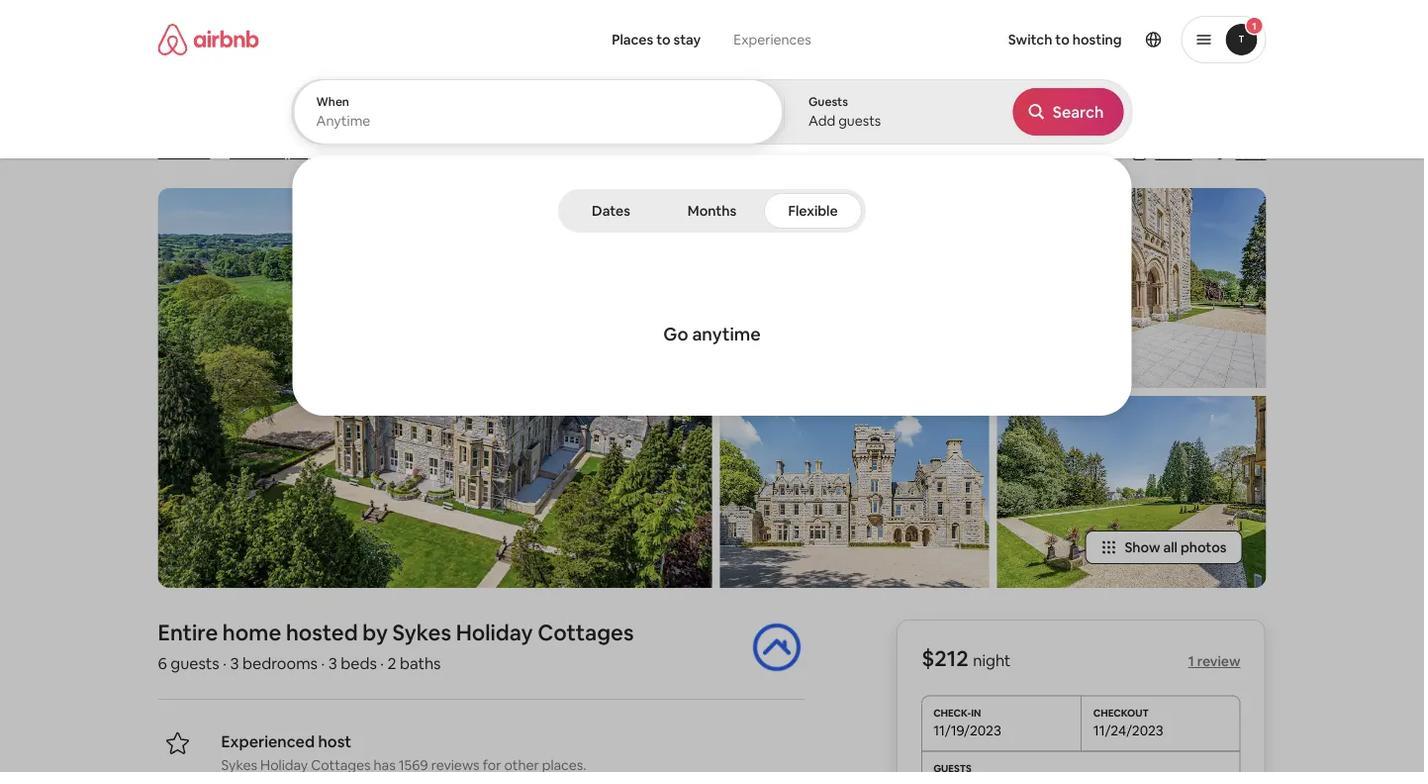 Task type: locate. For each thing, give the bounding box(es) containing it.
1 inside 1 review · cumbria, england, united kingdom
[[158, 144, 164, 161]]

1 3 from the left
[[230, 653, 239, 673]]

profile element
[[885, 0, 1267, 79]]

host
[[318, 731, 352, 752]]

guests
[[809, 94, 849, 109]]

cumbria, england, united kingdom button
[[230, 141, 458, 164]]

guests down guests
[[839, 112, 882, 130]]

to inside profile element
[[1056, 31, 1070, 49]]

· left "2"
[[381, 653, 384, 673]]

learn more about the host, sykes holiday cottages. image
[[749, 620, 805, 675], [749, 620, 805, 675]]

flexible button
[[764, 193, 862, 229]]

dates button
[[562, 193, 660, 229]]

what can we help you find? tab list
[[596, 20, 829, 59]]

home
[[223, 618, 281, 647]]

share
[[1156, 145, 1193, 162]]

0 horizontal spatial to
[[657, 31, 671, 49]]

1 for 1
[[1253, 19, 1257, 32]]

places to stay
[[612, 31, 701, 49]]

entire
[[158, 618, 218, 647]]

3
[[230, 653, 239, 673], [328, 653, 337, 673]]

stay
[[674, 31, 701, 49]]

guests down entire
[[171, 653, 220, 673]]

1 horizontal spatial 1
[[1189, 653, 1195, 670]]

0 vertical spatial review
[[167, 144, 210, 161]]

0 horizontal spatial 1 review button
[[158, 143, 210, 162]]

go anytime tab panel
[[292, 79, 1133, 416]]

1 to from the left
[[657, 31, 671, 49]]

the theobold suite stone cross mansion
[[158, 101, 650, 134]]

6
[[158, 653, 167, 673]]

kingdom
[[398, 144, 458, 161]]

review inside 1 review · cumbria, england, united kingdom
[[167, 144, 210, 161]]

· down hosted
[[321, 653, 325, 673]]

save button
[[1205, 137, 1275, 170]]

tab list containing dates
[[562, 189, 862, 233]]

2 vertical spatial 1
[[1189, 653, 1195, 670]]

guests add guests
[[809, 94, 882, 130]]

11/24/2023
[[1094, 721, 1164, 739]]

1 review button
[[158, 143, 210, 162], [1189, 653, 1241, 670]]

flexible
[[789, 202, 838, 220]]

to for places
[[657, 31, 671, 49]]

tab list inside go anytime tab panel
[[562, 189, 862, 233]]

2 horizontal spatial 1
[[1253, 19, 1257, 32]]

review
[[167, 144, 210, 161], [1198, 653, 1241, 670]]

1 horizontal spatial 3
[[328, 653, 337, 673]]

save
[[1236, 145, 1267, 162]]

·
[[218, 144, 222, 164], [223, 653, 227, 673], [321, 653, 325, 673], [381, 653, 384, 673]]

sykes
[[393, 618, 452, 647]]

None search field
[[292, 0, 1133, 416]]

1 vertical spatial review
[[1198, 653, 1241, 670]]

$212
[[922, 645, 969, 673]]

hosting
[[1073, 31, 1122, 49]]

· left cumbria,
[[218, 144, 222, 164]]

1 vertical spatial 1
[[158, 144, 164, 161]]

1 review · cumbria, england, united kingdom
[[158, 144, 458, 164]]

experiences
[[734, 31, 812, 49]]

to right the switch
[[1056, 31, 1070, 49]]

0 vertical spatial 1
[[1253, 19, 1257, 32]]

1 vertical spatial guests
[[171, 653, 220, 673]]

1
[[1253, 19, 1257, 32], [158, 144, 164, 161], [1189, 653, 1195, 670]]

guests
[[839, 112, 882, 130], [171, 653, 220, 673]]

1 horizontal spatial to
[[1056, 31, 1070, 49]]

1 for 1 review
[[1189, 653, 1195, 670]]

the
[[158, 101, 204, 134]]

guests inside entire home hosted by sykes holiday cottages 6 guests · 3 bedrooms · 3 beds · 2 baths
[[171, 653, 220, 673]]

0 horizontal spatial 1
[[158, 144, 164, 161]]

when
[[316, 94, 349, 109]]

0 horizontal spatial 3
[[230, 653, 239, 673]]

anytime
[[693, 323, 761, 346]]

go
[[664, 323, 689, 346]]

to left stay
[[657, 31, 671, 49]]

1 vertical spatial 1 review button
[[1189, 653, 1241, 670]]

to inside button
[[657, 31, 671, 49]]

to
[[657, 31, 671, 49], [1056, 31, 1070, 49]]

0 vertical spatial 1 review button
[[158, 143, 210, 162]]

2 to from the left
[[1056, 31, 1070, 49]]

3 left beds
[[328, 653, 337, 673]]

3 down home
[[230, 653, 239, 673]]

anytime
[[316, 112, 371, 130]]

experiences button
[[717, 20, 829, 59]]

when anytime
[[316, 94, 371, 130]]

1 review
[[1189, 653, 1241, 670]]

0 horizontal spatial review
[[167, 144, 210, 161]]

the theobold suite stone cross mansion image 2 image
[[720, 188, 990, 388]]

0 horizontal spatial guests
[[171, 653, 220, 673]]

1 horizontal spatial guests
[[839, 112, 882, 130]]

1 horizontal spatial review
[[1198, 653, 1241, 670]]

the theobold suite stone cross mansion image 3 image
[[720, 396, 990, 588]]

switch to hosting
[[1009, 31, 1122, 49]]

share button
[[1124, 137, 1201, 170]]

1 inside dropdown button
[[1253, 19, 1257, 32]]

by
[[363, 618, 388, 647]]

tab list
[[562, 189, 862, 233]]

0 vertical spatial guests
[[839, 112, 882, 130]]



Task type: vqa. For each thing, say whether or not it's contained in the screenshot.
the topmost 1 review Button
yes



Task type: describe. For each thing, give the bounding box(es) containing it.
hosted
[[286, 618, 358, 647]]

places to stay button
[[596, 20, 717, 59]]

none search field containing go anytime
[[292, 0, 1133, 416]]

to for switch
[[1056, 31, 1070, 49]]

holiday cottages
[[456, 618, 634, 647]]

suite
[[332, 101, 393, 134]]

$212 night
[[922, 645, 1011, 673]]

review for 1 review
[[1198, 653, 1241, 670]]

1 button
[[1182, 16, 1267, 63]]

england,
[[292, 144, 348, 161]]

the theobold suite stone cross mansion image 1 image
[[158, 188, 712, 588]]

review for 1 review · cumbria, england, united kingdom
[[167, 144, 210, 161]]

2 3 from the left
[[328, 653, 337, 673]]

· down home
[[223, 653, 227, 673]]

beds
[[341, 653, 377, 673]]

guests inside guests add guests
[[839, 112, 882, 130]]

cross
[[475, 101, 544, 134]]

switch to hosting link
[[997, 19, 1134, 60]]

the theobold suite stone cross mansion image 5 image
[[998, 396, 1267, 588]]

show all photos button
[[1086, 531, 1243, 564]]

1 horizontal spatial 1 review button
[[1189, 653, 1241, 670]]

stone
[[399, 101, 470, 134]]

months
[[688, 202, 737, 220]]

theobold
[[210, 101, 326, 134]]

show
[[1125, 539, 1161, 556]]

entire home hosted by sykes holiday cottages 6 guests · 3 bedrooms · 3 beds · 2 baths
[[158, 618, 634, 673]]

united
[[351, 144, 395, 161]]

· inside 1 review · cumbria, england, united kingdom
[[218, 144, 222, 164]]

photos
[[1181, 539, 1227, 556]]

months button
[[664, 193, 760, 229]]

2
[[388, 653, 397, 673]]

places
[[612, 31, 654, 49]]

bedrooms
[[243, 653, 318, 673]]

baths
[[400, 653, 441, 673]]

experienced host
[[221, 731, 352, 752]]

1 for 1 review · cumbria, england, united kingdom
[[158, 144, 164, 161]]

11/19/2023
[[934, 721, 1002, 739]]

show all photos
[[1125, 539, 1227, 556]]

add
[[809, 112, 836, 130]]

all
[[1164, 539, 1178, 556]]

dates
[[592, 202, 631, 220]]

mansion
[[550, 101, 650, 134]]

experienced
[[221, 731, 315, 752]]

night
[[974, 651, 1011, 671]]

switch
[[1009, 31, 1053, 49]]

cumbria,
[[230, 144, 289, 161]]

the theobold suite stone cross mansion image 4 image
[[998, 188, 1267, 388]]

go anytime
[[664, 323, 761, 346]]



